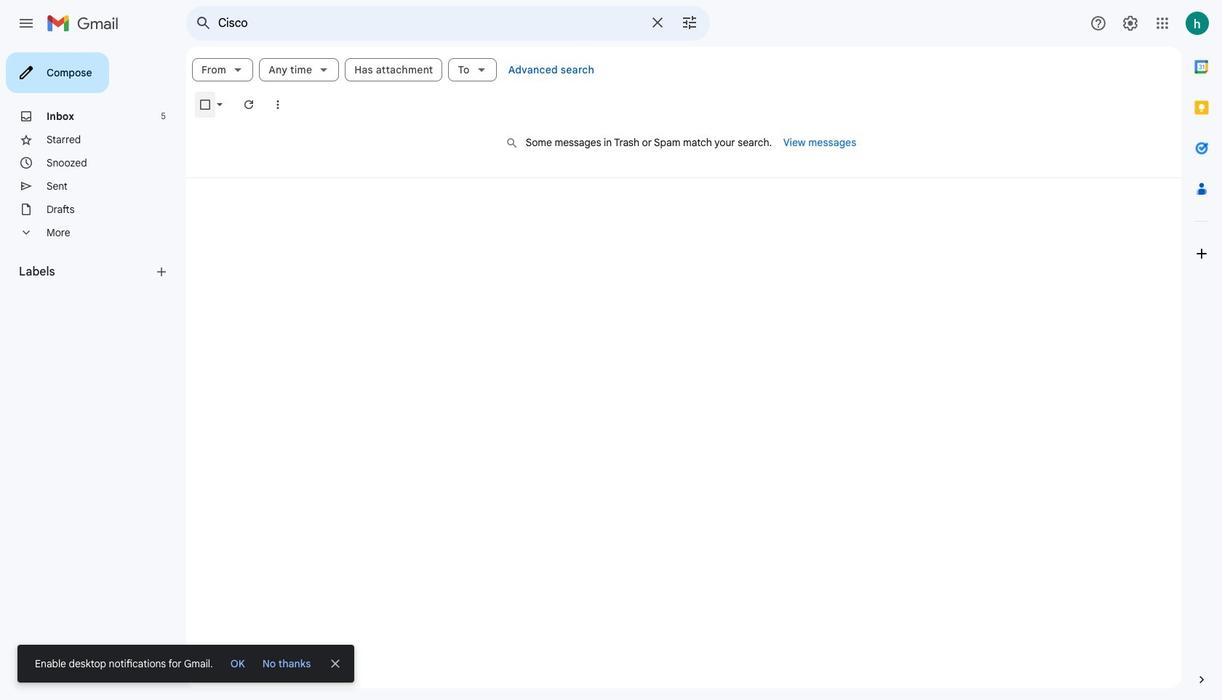 Task type: vqa. For each thing, say whether or not it's contained in the screenshot.
Dreamy Wander
no



Task type: locate. For each thing, give the bounding box(es) containing it.
main content
[[186, 47, 1181, 689]]

support image
[[1090, 15, 1107, 32]]

clear search image
[[643, 8, 672, 37]]

refresh image
[[242, 97, 256, 112]]

more email options image
[[271, 97, 285, 112]]

heading
[[19, 265, 154, 279]]

None search field
[[186, 6, 710, 41]]

tab list
[[1181, 47, 1222, 648]]

alert
[[17, 33, 1199, 683]]

main menu image
[[17, 15, 35, 32]]

Search mail text field
[[218, 16, 640, 31]]

navigation
[[0, 47, 186, 701]]

None checkbox
[[198, 97, 212, 112]]



Task type: describe. For each thing, give the bounding box(es) containing it.
settings image
[[1122, 15, 1139, 32]]

advanced search options image
[[675, 8, 704, 37]]

search mail image
[[191, 10, 217, 36]]

gmail image
[[47, 9, 126, 38]]



